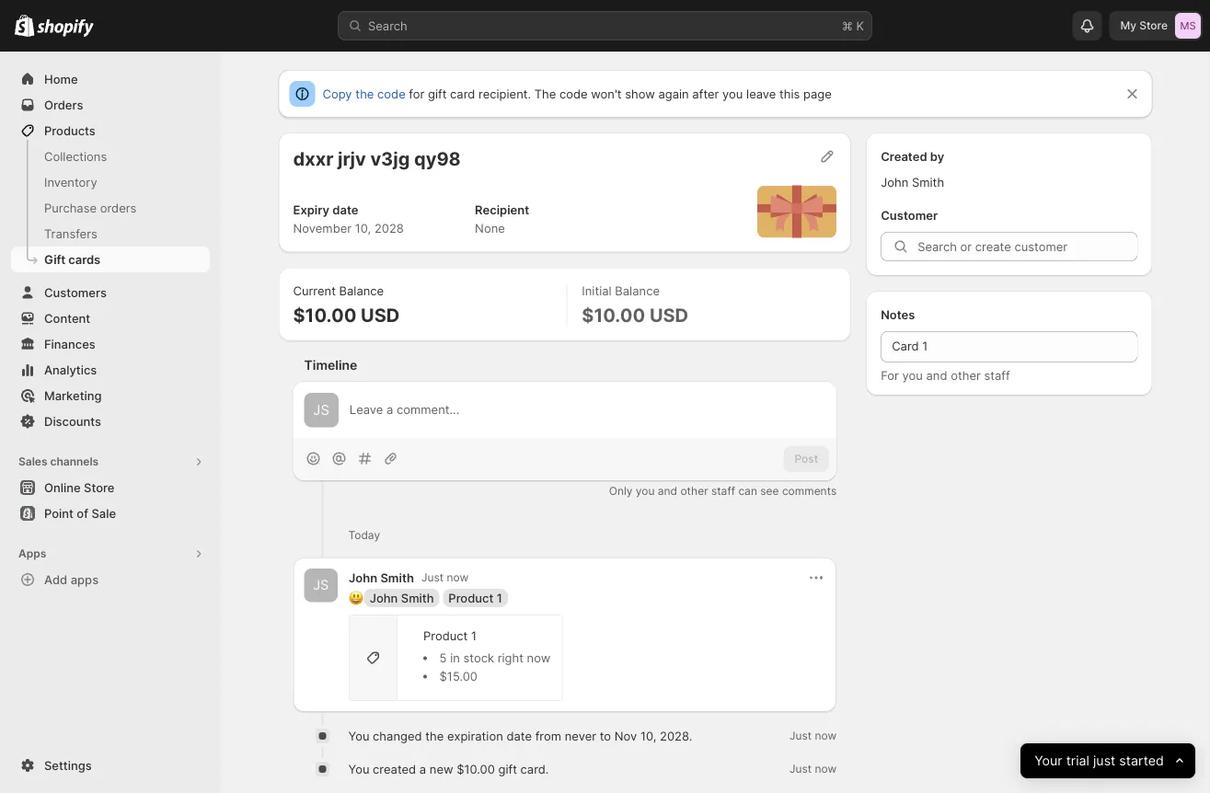 Task type: vqa. For each thing, say whether or not it's contained in the screenshot.
first Avatar with initials J S from the top of the page
yes



Task type: locate. For each thing, give the bounding box(es) containing it.
and
[[926, 368, 947, 382], [658, 484, 677, 498]]

0 vertical spatial 10,
[[355, 221, 371, 236]]

you right for
[[902, 368, 923, 382]]

$15.00
[[439, 669, 478, 683]]

1 vertical spatial other
[[680, 484, 708, 498]]

2 code from the left
[[559, 86, 588, 101]]

0 vertical spatial avatar with initials j s image
[[304, 393, 338, 427]]

1 vertical spatial you
[[348, 762, 369, 776]]

10,
[[355, 221, 371, 236], [640, 729, 656, 743]]

1 horizontal spatial other
[[951, 368, 981, 382]]

you
[[722, 86, 743, 101], [902, 368, 923, 382], [636, 484, 655, 498]]

other down the card 1 'text field' on the top of page
[[951, 368, 981, 382]]

1 vertical spatial card
[[450, 86, 475, 101]]

page
[[803, 86, 832, 101]]

point of sale
[[44, 506, 116, 520]]

0 horizontal spatial usd
[[361, 304, 400, 326]]

card left recipient.
[[450, 86, 475, 101]]

1 code from the left
[[377, 86, 406, 101]]

2 balance from the left
[[615, 284, 660, 298]]

1 vertical spatial and
[[658, 484, 677, 498]]

customers link
[[11, 280, 210, 305]]

leave
[[746, 86, 776, 101]]

my store image
[[1175, 13, 1201, 39]]

1 balance from the left
[[339, 284, 384, 298]]

comments
[[782, 484, 837, 498]]

1 horizontal spatial qy98
[[414, 147, 461, 170]]

orders
[[44, 98, 83, 112]]

$10.00 down expiration
[[457, 762, 495, 776]]

marketing
[[44, 388, 102, 403]]

1 horizontal spatial balance
[[615, 284, 660, 298]]

2 horizontal spatial you
[[902, 368, 923, 382]]

my store
[[1120, 19, 1168, 32]]

0 horizontal spatial you
[[636, 484, 655, 498]]

sale
[[91, 506, 116, 520]]

1 horizontal spatial staff
[[984, 368, 1010, 382]]

nov
[[614, 729, 637, 743]]

avatar with initials j s image left 😃
[[304, 568, 338, 602]]

product up 5
[[423, 628, 468, 643]]

1 horizontal spatial shopify image
[[37, 19, 94, 37]]

store for my store
[[1139, 19, 1168, 32]]

and for for
[[926, 368, 947, 382]]

you right only
[[636, 484, 655, 498]]

0 vertical spatial other
[[951, 368, 981, 382]]

1 horizontal spatial and
[[926, 368, 947, 382]]

just inside john smith just now
[[421, 571, 444, 584]]

customers
[[44, 285, 107, 300]]

dxxr jrjv v3jg qy98 button
[[293, 147, 461, 170]]

1 vertical spatial avatar with initials j s image
[[304, 568, 338, 602]]

1 horizontal spatial 1
[[497, 591, 502, 605]]

store
[[1139, 19, 1168, 32], [84, 480, 114, 495]]

1 horizontal spatial gift
[[498, 762, 517, 776]]

now inside product 1 5 in stock right now $15.00
[[527, 650, 550, 665]]

1 horizontal spatial the
[[425, 729, 444, 743]]

0 vertical spatial just
[[421, 571, 444, 584]]

1 avatar with initials j s image from the top
[[304, 393, 338, 427]]

staff down the card 1 'text field' on the top of page
[[984, 368, 1010, 382]]

10, right nov
[[640, 729, 656, 743]]

you left changed
[[348, 729, 369, 743]]

gift right for
[[428, 86, 447, 101]]

balance for current balance $10.00 usd
[[339, 284, 384, 298]]

john smith just now
[[349, 570, 469, 585]]

Add a note text field
[[881, 331, 1138, 363]]

marketing link
[[11, 383, 210, 409]]

0 horizontal spatial 10,
[[355, 221, 371, 236]]

1 vertical spatial qy98
[[414, 147, 461, 170]]

purchase orders
[[44, 201, 137, 215]]

$10.00 inside initial balance $10.00 usd
[[582, 304, 645, 326]]

staff left can at the right bottom of page
[[711, 484, 735, 498]]

1 vertical spatial 10,
[[640, 729, 656, 743]]

0 vertical spatial and
[[926, 368, 947, 382]]

you created a new $10.00 gift card.
[[348, 762, 549, 776]]

now inside john smith just now
[[447, 571, 469, 584]]

0 horizontal spatial and
[[658, 484, 677, 498]]

staff for only you and other staff can see comments
[[711, 484, 735, 498]]

1 usd from the left
[[361, 304, 400, 326]]

expiration
[[447, 729, 503, 743]]

current
[[293, 284, 336, 298]]

gift
[[1039, 28, 1057, 41], [428, 86, 447, 101], [498, 762, 517, 776]]

1 vertical spatial date
[[506, 729, 532, 743]]

1 for product 1 5 in stock right now $15.00
[[471, 628, 477, 643]]

2 you from the top
[[348, 762, 369, 776]]

2 vertical spatial smith
[[401, 591, 434, 605]]

10, left 2028
[[355, 221, 371, 236]]

store right my
[[1139, 19, 1168, 32]]

code right the
[[559, 86, 588, 101]]

the right copy
[[355, 86, 374, 101]]

0 horizontal spatial balance
[[339, 284, 384, 298]]

2 vertical spatial just
[[789, 762, 812, 776]]

card
[[1060, 28, 1083, 41], [450, 86, 475, 101]]

0 horizontal spatial other
[[680, 484, 708, 498]]

orders link
[[11, 92, 210, 118]]

sales channels
[[18, 455, 99, 468]]

analytics
[[44, 363, 97, 377]]

john down the created
[[881, 175, 908, 189]]

copy the code for gift card recipient. the code won't show again after you leave this page
[[323, 86, 832, 101]]

v3jg
[[370, 147, 410, 170]]

usd inside initial balance $10.00 usd
[[650, 304, 688, 326]]

the
[[355, 86, 374, 101], [425, 729, 444, 743]]

and right for
[[926, 368, 947, 382]]

0 vertical spatial card
[[1060, 28, 1083, 41]]

search
[[368, 18, 407, 33]]

2 horizontal spatial $10.00
[[582, 304, 645, 326]]

card left previous icon
[[1060, 28, 1083, 41]]

1 vertical spatial you
[[902, 368, 923, 382]]

2 just now from the top
[[789, 762, 837, 776]]

now
[[447, 571, 469, 584], [527, 650, 550, 665], [815, 729, 837, 742], [815, 762, 837, 776]]

k
[[856, 18, 864, 33]]

1
[[497, 591, 502, 605], [471, 628, 477, 643]]

$10.00 for initial balance $10.00 usd
[[582, 304, 645, 326]]

code left for
[[377, 86, 406, 101]]

1 horizontal spatial usd
[[650, 304, 688, 326]]

qy98 right v3jg
[[414, 147, 461, 170]]

sales channels button
[[11, 449, 210, 475]]

0 horizontal spatial the
[[355, 86, 374, 101]]

0 vertical spatial staff
[[984, 368, 1010, 382]]

0 vertical spatial john
[[881, 175, 908, 189]]

just
[[1093, 753, 1115, 769]]

1 vertical spatial smith
[[380, 570, 414, 585]]

john right 😃
[[370, 591, 398, 605]]

0 vertical spatial gift
[[1039, 28, 1057, 41]]

john up 😃
[[349, 570, 377, 585]]

store up the sale
[[84, 480, 114, 495]]

1 vertical spatial just now
[[789, 762, 837, 776]]

1 vertical spatial gift
[[428, 86, 447, 101]]

0 horizontal spatial date
[[332, 203, 358, 217]]

by
[[930, 149, 944, 163]]

balance right initial
[[615, 284, 660, 298]]

again
[[658, 86, 689, 101]]

0 vertical spatial you
[[722, 86, 743, 101]]

0 vertical spatial just now
[[789, 729, 837, 742]]

smith up john smith "link"
[[380, 570, 414, 585]]

online store
[[44, 480, 114, 495]]

usd inside current balance $10.00 usd
[[361, 304, 400, 326]]

from
[[535, 729, 561, 743]]

avatar with initials j s image
[[304, 393, 338, 427], [304, 568, 338, 602]]

1 horizontal spatial $10.00
[[457, 762, 495, 776]]

1 you from the top
[[348, 729, 369, 743]]

1 vertical spatial the
[[425, 729, 444, 743]]

1 vertical spatial john
[[349, 570, 377, 585]]

you left created
[[348, 762, 369, 776]]

0 horizontal spatial qy98
[[308, 23, 355, 46]]

1 inside product 1 5 in stock right now $15.00
[[471, 628, 477, 643]]

just for you changed the expiration date from never to nov 10, 2028.
[[789, 729, 812, 742]]

1 horizontal spatial date
[[506, 729, 532, 743]]

date inside expiry date november 10, 2028
[[332, 203, 358, 217]]

$10.00 down current
[[293, 304, 356, 326]]

0 horizontal spatial store
[[84, 480, 114, 495]]

point
[[44, 506, 74, 520]]

store for online store
[[84, 480, 114, 495]]

can
[[738, 484, 757, 498]]

0 vertical spatial the
[[355, 86, 374, 101]]

0 horizontal spatial staff
[[711, 484, 735, 498]]

gift left card.
[[498, 762, 517, 776]]

qy98 left active
[[308, 23, 355, 46]]

1 vertical spatial 1
[[471, 628, 477, 643]]

expiry
[[293, 203, 330, 217]]

1 vertical spatial just
[[789, 729, 812, 742]]

november
[[293, 221, 352, 236]]

$10.00 down initial
[[582, 304, 645, 326]]

other left can at the right bottom of page
[[680, 484, 708, 498]]

code
[[377, 86, 406, 101], [559, 86, 588, 101]]

0 horizontal spatial code
[[377, 86, 406, 101]]

dxxr
[[293, 147, 333, 170]]

just now for you changed the expiration date from never to nov 10, 2028.
[[789, 729, 837, 742]]

product inside product 1 5 in stock right now $15.00
[[423, 628, 468, 643]]

smith down by
[[912, 175, 944, 189]]

$10.00
[[293, 304, 356, 326], [582, 304, 645, 326], [457, 762, 495, 776]]

0 vertical spatial 1
[[497, 591, 502, 605]]

0 vertical spatial date
[[332, 203, 358, 217]]

2 usd from the left
[[650, 304, 688, 326]]

date
[[332, 203, 358, 217], [506, 729, 532, 743]]

just now
[[789, 729, 837, 742], [789, 762, 837, 776]]

you right after
[[722, 86, 743, 101]]

2 vertical spatial gift
[[498, 762, 517, 776]]

0 horizontal spatial 1
[[471, 628, 477, 643]]

😃 john smith
[[349, 591, 434, 605]]

0 horizontal spatial $10.00
[[293, 304, 356, 326]]

1 vertical spatial staff
[[711, 484, 735, 498]]

discounts
[[44, 414, 101, 428]]

add apps button
[[11, 567, 210, 593]]

and right only
[[658, 484, 677, 498]]

never
[[565, 729, 596, 743]]

of
[[77, 506, 88, 520]]

balance inside initial balance $10.00 usd
[[615, 284, 660, 298]]

1 up product 1 5 in stock right now $15.00
[[497, 591, 502, 605]]

0 vertical spatial you
[[348, 729, 369, 743]]

product up product 1 5 in stock right now $15.00
[[448, 591, 493, 605]]

1 horizontal spatial card
[[1060, 28, 1083, 41]]

$10.00 inside current balance $10.00 usd
[[293, 304, 356, 326]]

0 vertical spatial smith
[[912, 175, 944, 189]]

in
[[450, 650, 460, 665]]

finances link
[[11, 331, 210, 357]]

1 horizontal spatial code
[[559, 86, 588, 101]]

initial balance $10.00 usd
[[582, 284, 688, 326]]

john for john smith
[[881, 175, 908, 189]]

shopify image
[[15, 14, 34, 37], [37, 19, 94, 37]]

you for only you and other staff can see comments
[[636, 484, 655, 498]]

balance inside current balance $10.00 usd
[[339, 284, 384, 298]]

apps
[[71, 572, 99, 587]]

add apps
[[44, 572, 99, 587]]

1 vertical spatial product
[[423, 628, 468, 643]]

card inside button
[[1060, 28, 1083, 41]]

1 vertical spatial store
[[84, 480, 114, 495]]

1 up stock
[[471, 628, 477, 643]]

other for only
[[680, 484, 708, 498]]

for
[[881, 368, 899, 382]]

only you and other staff can see comments
[[609, 484, 837, 498]]

date up november
[[332, 203, 358, 217]]

channels
[[50, 455, 99, 468]]

0 horizontal spatial gift
[[428, 86, 447, 101]]

settings
[[44, 758, 92, 772]]

balance right current
[[339, 284, 384, 298]]

gift right send
[[1039, 28, 1057, 41]]

avatar with initials j s image down timeline
[[304, 393, 338, 427]]

the up new
[[425, 729, 444, 743]]

1 just now from the top
[[789, 729, 837, 742]]

online
[[44, 480, 81, 495]]

home link
[[11, 66, 210, 92]]

purchase orders link
[[11, 195, 210, 221]]

smith down john smith just now
[[401, 591, 434, 605]]

changed
[[373, 729, 422, 743]]

$10.00 for current balance $10.00 usd
[[293, 304, 356, 326]]

date left 'from'
[[506, 729, 532, 743]]

1 horizontal spatial you
[[722, 86, 743, 101]]

a
[[419, 762, 426, 776]]

your trial just started button
[[1020, 743, 1195, 778]]

transfers
[[44, 226, 97, 241]]

store inside button
[[84, 480, 114, 495]]

2 vertical spatial you
[[636, 484, 655, 498]]

2 horizontal spatial gift
[[1039, 28, 1057, 41]]

0 vertical spatial store
[[1139, 19, 1168, 32]]

1 horizontal spatial store
[[1139, 19, 1168, 32]]

0 vertical spatial product
[[448, 591, 493, 605]]

and for only
[[658, 484, 677, 498]]



Task type: describe. For each thing, give the bounding box(es) containing it.
balance for initial balance $10.00 usd
[[615, 284, 660, 298]]

jrjv
[[338, 147, 366, 170]]

after
[[692, 86, 719, 101]]

created
[[373, 762, 416, 776]]

1 horizontal spatial 10,
[[640, 729, 656, 743]]

1 for product 1
[[497, 591, 502, 605]]

5
[[439, 650, 447, 665]]

you for for you and other staff
[[902, 368, 923, 382]]

10, inside expiry date november 10, 2028
[[355, 221, 371, 236]]

0 horizontal spatial shopify image
[[15, 14, 34, 37]]

active
[[369, 28, 403, 41]]

john smith
[[881, 175, 944, 189]]

only
[[609, 484, 633, 498]]

for you and other staff
[[881, 368, 1010, 382]]

smith for john smith
[[912, 175, 944, 189]]

today
[[348, 528, 380, 542]]

card.
[[520, 762, 549, 776]]

send gift card button
[[998, 22, 1095, 48]]

expiry date november 10, 2028
[[293, 203, 404, 236]]

smith for john smith just now
[[380, 570, 414, 585]]

trial
[[1066, 753, 1089, 769]]

online store button
[[0, 475, 221, 501]]

content link
[[11, 305, 210, 331]]

usd for current balance $10.00 usd
[[361, 304, 400, 326]]

timeline
[[304, 357, 357, 373]]

created by
[[881, 149, 944, 163]]

just now for you created a new $10.00 gift card.
[[789, 762, 837, 776]]

apps button
[[11, 541, 210, 567]]

apps
[[18, 547, 46, 560]]

my
[[1120, 19, 1136, 32]]

2028.
[[660, 729, 692, 743]]

this
[[779, 86, 800, 101]]

recipient.
[[478, 86, 531, 101]]

collections link
[[11, 144, 210, 169]]

gift cards
[[44, 252, 100, 266]]

post
[[795, 452, 818, 466]]

2028
[[374, 221, 404, 236]]

you for you created a new $10.00 gift card.
[[348, 762, 369, 776]]

your
[[1034, 753, 1062, 769]]

notes
[[881, 307, 915, 322]]

0 vertical spatial qy98
[[308, 23, 355, 46]]

2 avatar with initials j s image from the top
[[304, 568, 338, 602]]

john for john smith just now
[[349, 570, 377, 585]]

created
[[881, 149, 927, 163]]

see
[[760, 484, 779, 498]]

⌘
[[842, 18, 853, 33]]

product for product 1
[[448, 591, 493, 605]]

send
[[1009, 28, 1036, 41]]

john smith link
[[364, 589, 440, 607]]

😃
[[349, 591, 361, 605]]

analytics link
[[11, 357, 210, 383]]

other for for
[[951, 368, 981, 382]]

you for you changed the expiration date from never to nov 10, 2028.
[[348, 729, 369, 743]]

products link
[[11, 118, 210, 144]]

just for you created a new $10.00 gift card.
[[789, 762, 812, 776]]

0 horizontal spatial card
[[450, 86, 475, 101]]

Leave a comment... text field
[[349, 401, 826, 419]]

product for product 1 5 in stock right now $15.00
[[423, 628, 468, 643]]

stock
[[463, 650, 494, 665]]

product 1 5 in stock right now $15.00
[[423, 628, 550, 683]]

initial
[[582, 284, 612, 298]]

point of sale link
[[11, 501, 210, 526]]

inventory link
[[11, 169, 210, 195]]

purchase
[[44, 201, 97, 215]]

collections
[[44, 149, 107, 163]]

customer
[[881, 208, 938, 222]]

add
[[44, 572, 67, 587]]

to
[[600, 729, 611, 743]]

none
[[475, 221, 505, 236]]

right
[[497, 650, 523, 665]]

won't
[[591, 86, 622, 101]]

⌘ k
[[842, 18, 864, 33]]

next image
[[1130, 26, 1149, 44]]

2 vertical spatial john
[[370, 591, 398, 605]]

product 1
[[448, 591, 502, 605]]

recipient none
[[475, 203, 529, 236]]

the
[[534, 86, 556, 101]]

Search or create customer text field
[[918, 232, 1138, 261]]

online store link
[[11, 475, 210, 501]]

finances
[[44, 337, 95, 351]]

orders
[[100, 201, 137, 215]]

copy
[[323, 86, 352, 101]]

gift inside button
[[1039, 28, 1057, 41]]

cards
[[68, 252, 100, 266]]

staff for for you and other staff
[[984, 368, 1010, 382]]

your trial just started
[[1034, 753, 1164, 769]]

dxxr jrjv v3jg qy98
[[293, 147, 461, 170]]

gift
[[44, 252, 65, 266]]

usd for initial balance $10.00 usd
[[650, 304, 688, 326]]

you changed the expiration date from never to nov 10, 2028.
[[348, 729, 692, 743]]

product 1 link
[[443, 589, 508, 607]]

copy the code button
[[311, 81, 417, 107]]

current balance $10.00 usd
[[293, 284, 400, 326]]

products
[[44, 123, 96, 138]]

point of sale button
[[0, 501, 221, 526]]

sales
[[18, 455, 47, 468]]

previous image
[[1106, 26, 1124, 44]]

send gift card
[[1009, 28, 1083, 41]]

home
[[44, 72, 78, 86]]



